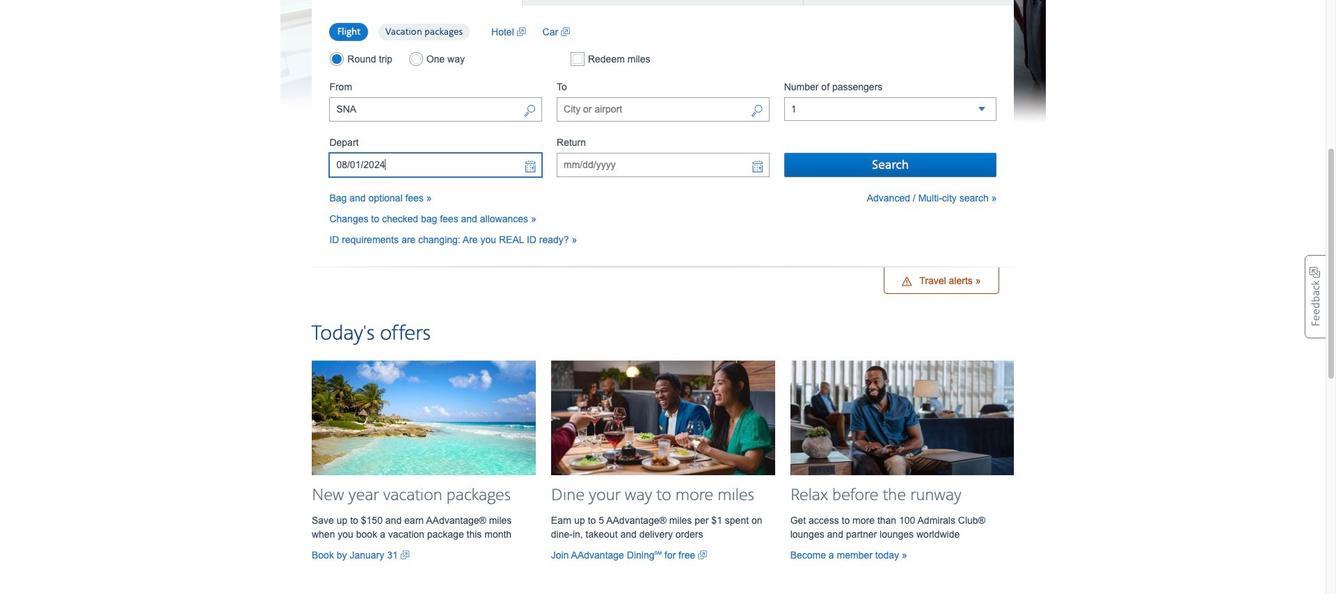 Task type: vqa. For each thing, say whether or not it's contained in the screenshot.
exclusive
no



Task type: describe. For each thing, give the bounding box(es) containing it.
2 mm/dd/yyyy text field from the left
[[557, 153, 769, 177]]

city or airport text field for search image
[[557, 97, 769, 122]]

2 tab from the left
[[522, 0, 803, 5]]

aadvantage program updates for 2024. opens another site in a new window that may not meet accessibility guidelines. image
[[280, 0, 1046, 127]]

1 mm/dd/yyyy text field from the left
[[329, 153, 542, 177]]

newpage image
[[401, 549, 410, 563]]

search image
[[523, 104, 536, 120]]

2 horizontal spatial newpage image
[[698, 549, 707, 563]]

leave feedback, opens external site in new window image
[[1305, 255, 1326, 339]]



Task type: locate. For each thing, give the bounding box(es) containing it.
0 horizontal spatial newpage image
[[517, 25, 526, 39]]

1 vertical spatial option group
[[329, 52, 542, 66]]

0 horizontal spatial city or airport text field
[[329, 97, 542, 122]]

1 horizontal spatial newpage image
[[561, 25, 570, 39]]

3 tab from the left
[[803, 0, 1014, 5]]

1 city or airport text field from the left
[[329, 97, 542, 122]]

0 vertical spatial option group
[[329, 22, 477, 42]]

1 horizontal spatial mm/dd/yyyy text field
[[557, 153, 769, 177]]

newpage image
[[517, 25, 526, 39], [561, 25, 570, 39], [698, 549, 707, 563]]

tab list
[[312, 0, 1014, 6]]

0 horizontal spatial mm/dd/yyyy text field
[[329, 153, 542, 177]]

2 option group from the top
[[329, 52, 542, 66]]

option group
[[329, 22, 477, 42], [329, 52, 542, 66]]

2 city or airport text field from the left
[[557, 97, 769, 122]]

mm/dd/yyyy text field
[[329, 153, 542, 177], [557, 153, 769, 177]]

1 option group from the top
[[329, 22, 477, 42]]

tab
[[312, 0, 522, 6], [522, 0, 803, 5], [803, 0, 1014, 5]]

1 tab from the left
[[312, 0, 522, 6]]

search image
[[751, 104, 763, 120]]

1 horizontal spatial city or airport text field
[[557, 97, 769, 122]]

None submit
[[784, 153, 997, 177]]

City or airport text field
[[329, 97, 542, 122], [557, 97, 769, 122]]

city or airport text field for search icon
[[329, 97, 542, 122]]



